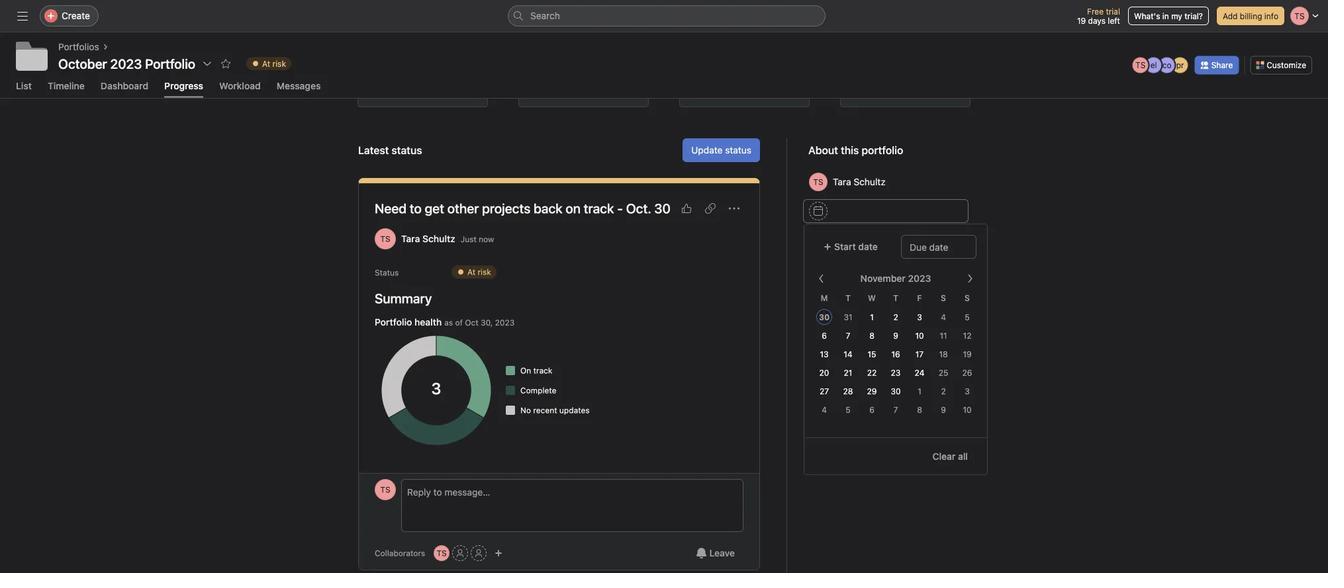 Task type: vqa. For each thing, say whether or not it's contained in the screenshot.
rightmost "2"
yes



Task type: locate. For each thing, give the bounding box(es) containing it.
schultz left just
[[423, 233, 456, 244]]

7
[[846, 332, 851, 341], [894, 406, 899, 415]]

projects
[[482, 201, 531, 216]]

0 horizontal spatial track
[[534, 366, 553, 375]]

work
[[949, 444, 970, 455]]

1 vertical spatial 19
[[963, 350, 972, 359]]

5
[[965, 313, 970, 322], [846, 406, 851, 415]]

19 up 26
[[963, 350, 972, 359]]

ts right the collaborators
[[437, 549, 447, 558]]

collaborators
[[375, 549, 425, 558]]

0 vertical spatial at
[[262, 59, 270, 68]]

track left -
[[584, 201, 614, 216]]

0 horizontal spatial 1
[[871, 313, 874, 322]]

schultz
[[854, 176, 886, 187], [423, 233, 456, 244]]

1 vertical spatial this portfolio
[[809, 304, 871, 316]]

13
[[820, 350, 829, 359]]

1 vertical spatial track
[[534, 366, 553, 375]]

8 down 24
[[918, 406, 923, 415]]

on
[[566, 201, 581, 216]]

0 horizontal spatial 19
[[963, 350, 972, 359]]

as
[[445, 318, 453, 327]]

16
[[892, 350, 901, 359]]

about this portfolio
[[809, 144, 904, 157]]

progress link
[[164, 80, 203, 98]]

0 vertical spatial 2023
[[909, 273, 932, 284]]

1 horizontal spatial 2
[[942, 387, 946, 396]]

10 up "17"
[[916, 332, 924, 341]]

t
[[846, 293, 851, 303], [894, 293, 899, 303]]

20
[[820, 369, 830, 378]]

leave
[[710, 548, 735, 559]]

customize
[[1267, 61, 1307, 70]]

customize button
[[1251, 56, 1313, 74]]

2023 inside portfolio health as of oct 30, 2023
[[495, 318, 515, 327]]

1 t from the left
[[846, 293, 851, 303]]

at inside popup button
[[262, 59, 270, 68]]

1 vertical spatial risk
[[478, 267, 491, 277]]

1 vertical spatial tara
[[401, 233, 420, 244]]

add to starred image
[[221, 58, 231, 69]]

11
[[940, 332, 948, 341]]

4 up 11
[[941, 313, 946, 322]]

0 vertical spatial at risk
[[262, 59, 286, 68]]

1 horizontal spatial 3
[[965, 387, 970, 396]]

9 up 16
[[894, 332, 899, 341]]

what's
[[1135, 11, 1161, 21]]

ts button up the collaborators
[[375, 479, 396, 501]]

8 up 15
[[870, 332, 875, 341]]

1 horizontal spatial at risk
[[468, 267, 491, 277]]

workload link
[[219, 80, 261, 98]]

1 horizontal spatial at
[[468, 267, 476, 277]]

messages link
[[277, 80, 321, 98]]

s down next month image
[[965, 293, 970, 303]]

show options image
[[202, 58, 213, 69]]

1 vertical spatial 30
[[819, 313, 830, 322]]

4 down 27
[[822, 406, 827, 415]]

30 right oct. in the top left of the page
[[655, 201, 671, 216]]

0 vertical spatial 7
[[846, 332, 851, 341]]

3 down the f
[[918, 313, 923, 322]]

this portfolio up tara schultz
[[841, 144, 904, 157]]

4
[[941, 313, 946, 322], [822, 406, 827, 415]]

0 vertical spatial risk
[[273, 59, 286, 68]]

tara down need
[[401, 233, 420, 244]]

risk down now at left
[[478, 267, 491, 277]]

0 horizontal spatial 6
[[822, 332, 827, 341]]

0 horizontal spatial 9
[[894, 332, 899, 341]]

status
[[725, 145, 752, 156]]

1 horizontal spatial 19
[[1078, 16, 1086, 25]]

7 up 14
[[846, 332, 851, 341]]

search list box
[[508, 5, 826, 26]]

2023
[[909, 273, 932, 284], [495, 318, 515, 327]]

27
[[820, 387, 829, 396]]

1 down w
[[871, 313, 874, 322]]

t down november 2023
[[894, 293, 899, 303]]

summary
[[375, 291, 432, 306]]

november 2023
[[861, 273, 932, 284]]

2 vertical spatial 30
[[891, 387, 901, 396]]

to
[[410, 201, 422, 216], [912, 429, 920, 440], [872, 444, 880, 455], [859, 459, 868, 470]]

2023 up the f
[[909, 273, 932, 284]]

add billing info button
[[1217, 7, 1285, 25]]

0 vertical spatial 4
[[941, 313, 946, 322]]

tara
[[833, 176, 852, 187], [401, 233, 420, 244]]

1 horizontal spatial tara
[[833, 176, 852, 187]]

strategic
[[870, 459, 908, 470]]

1 horizontal spatial s
[[965, 293, 970, 303]]

timeline link
[[48, 80, 85, 98]]

2023 right 30,
[[495, 318, 515, 327]]

at risk inside popup button
[[262, 59, 286, 68]]

0 horizontal spatial 30
[[655, 201, 671, 216]]

0 vertical spatial 8
[[870, 332, 875, 341]]

0 horizontal spatial tara
[[401, 233, 420, 244]]

to left a
[[912, 429, 920, 440]]

1 vertical spatial 4
[[822, 406, 827, 415]]

update
[[692, 145, 723, 156]]

1 vertical spatial ts button
[[434, 546, 450, 562]]

7 up portfolio
[[894, 406, 899, 415]]

october 2023 portfolio
[[58, 56, 195, 71]]

2023 inside dropdown button
[[909, 273, 932, 284]]

share button
[[1195, 56, 1240, 74]]

add
[[1223, 11, 1238, 21]]

None text field
[[804, 199, 969, 223]]

schultz inside dropdown button
[[854, 176, 886, 187]]

10 down 26
[[963, 406, 972, 415]]

0 horizontal spatial 2
[[894, 313, 899, 322]]

goals
[[809, 290, 837, 303]]

ts button right the collaborators
[[434, 546, 450, 562]]

dashboard
[[101, 80, 148, 91]]

2 down the 25
[[942, 387, 946, 396]]

0 horizontal spatial 4
[[822, 406, 827, 415]]

0 horizontal spatial t
[[846, 293, 851, 303]]

add or remove collaborators image
[[495, 550, 503, 558]]

this portfolio
[[841, 144, 904, 157], [809, 304, 871, 316]]

5 down "28"
[[846, 406, 851, 415]]

1 horizontal spatial 30
[[819, 313, 830, 322]]

1 horizontal spatial schultz
[[854, 176, 886, 187]]

0 vertical spatial tara
[[833, 176, 852, 187]]

0 vertical spatial track
[[584, 201, 614, 216]]

s
[[941, 293, 947, 303], [965, 293, 970, 303]]

tara schultz just now
[[401, 233, 494, 244]]

1 down 24
[[918, 387, 922, 396]]

1 vertical spatial 1
[[918, 387, 922, 396]]

19 left days
[[1078, 16, 1086, 25]]

0 horizontal spatial s
[[941, 293, 947, 303]]

2 down the "by"
[[894, 313, 899, 322]]

s left the add parent goal icon
[[941, 293, 947, 303]]

1 horizontal spatial ts button
[[434, 546, 450, 562]]

w
[[868, 293, 876, 303]]

0 vertical spatial 10
[[916, 332, 924, 341]]

9 up team at the right of the page
[[941, 406, 946, 415]]

november
[[861, 273, 906, 284]]

info
[[1265, 11, 1279, 21]]

6 up 13
[[822, 332, 827, 341]]

other
[[448, 201, 479, 216]]

at risk button
[[241, 54, 297, 73]]

0 horizontal spatial at risk
[[262, 59, 286, 68]]

track right on
[[534, 366, 553, 375]]

1 horizontal spatial t
[[894, 293, 899, 303]]

all
[[959, 451, 968, 462]]

at risk down now at left
[[468, 267, 491, 277]]

start date
[[835, 241, 878, 252]]

status
[[375, 268, 399, 277]]

at right the add to starred icon
[[262, 59, 270, 68]]

0 vertical spatial 1
[[871, 313, 874, 322]]

need to get other projects back on track - oct. 30 link
[[375, 201, 671, 216]]

0 horizontal spatial schultz
[[423, 233, 456, 244]]

1 vertical spatial schultz
[[423, 233, 456, 244]]

5 down the add parent goal icon
[[965, 313, 970, 322]]

1 vertical spatial at risk
[[468, 267, 491, 277]]

copy link image
[[705, 203, 716, 214]]

at down just
[[468, 267, 476, 277]]

leave button
[[688, 542, 744, 566]]

1 s from the left
[[941, 293, 947, 303]]

30,
[[481, 318, 493, 327]]

0 horizontal spatial 7
[[846, 332, 851, 341]]

tara down the about this portfolio
[[833, 176, 852, 187]]

2 t from the left
[[894, 293, 899, 303]]

0 likes. click to like this task image
[[682, 203, 692, 214]]

25
[[939, 369, 949, 378]]

0 horizontal spatial 2023
[[495, 318, 515, 327]]

1 horizontal spatial 4
[[941, 313, 946, 322]]

2023 portfolio
[[110, 56, 195, 71]]

to left get
[[410, 201, 422, 216]]

this portfolio down m
[[809, 304, 871, 316]]

1 vertical spatial 2023
[[495, 318, 515, 327]]

6 down "29"
[[870, 406, 875, 415]]

this portfolio inside goals supported by this portfolio
[[809, 304, 871, 316]]

1 vertical spatial 6
[[870, 406, 875, 415]]

0 vertical spatial ts button
[[375, 479, 396, 501]]

connect
[[816, 429, 853, 440]]

0 horizontal spatial risk
[[273, 59, 286, 68]]

days
[[1089, 16, 1106, 25]]

1 horizontal spatial 6
[[870, 406, 875, 415]]

0 vertical spatial 19
[[1078, 16, 1086, 25]]

0 horizontal spatial 10
[[916, 332, 924, 341]]

t up 31
[[846, 293, 851, 303]]

portfolio health
[[375, 317, 442, 328]]

0 vertical spatial 9
[[894, 332, 899, 341]]

0 horizontal spatial 8
[[870, 332, 875, 341]]

complete
[[521, 386, 557, 395]]

portfolio health as of oct 30, 2023
[[375, 317, 515, 328]]

risk inside popup button
[[273, 59, 286, 68]]

portfolios link
[[58, 40, 99, 54]]

3 down 26
[[965, 387, 970, 396]]

just
[[461, 235, 477, 244]]

30 down m
[[819, 313, 830, 322]]

at risk up 'messages'
[[262, 59, 286, 68]]

1 horizontal spatial 2023
[[909, 273, 932, 284]]

1 horizontal spatial 10
[[963, 406, 972, 415]]

oct.
[[626, 201, 652, 216]]

1 vertical spatial 5
[[846, 406, 851, 415]]

6
[[822, 332, 827, 341], [870, 406, 875, 415]]

1 vertical spatial 2
[[942, 387, 946, 396]]

0 horizontal spatial at
[[262, 59, 270, 68]]

1 horizontal spatial 8
[[918, 406, 923, 415]]

1 vertical spatial 7
[[894, 406, 899, 415]]

1 horizontal spatial 5
[[965, 313, 970, 322]]

1 horizontal spatial 7
[[894, 406, 899, 415]]

tara inside dropdown button
[[833, 176, 852, 187]]

tara schultz button
[[804, 170, 908, 194]]

start
[[835, 241, 856, 252]]

next month image
[[965, 274, 976, 284]]

1 vertical spatial 9
[[941, 406, 946, 415]]

risk up 'messages'
[[273, 59, 286, 68]]

0 horizontal spatial 3
[[918, 313, 923, 322]]

0 vertical spatial schultz
[[854, 176, 886, 187]]

schultz down the about this portfolio
[[854, 176, 886, 187]]

show
[[883, 444, 905, 455]]

9
[[894, 332, 899, 341], [941, 406, 946, 415]]

billing
[[1241, 11, 1263, 21]]

30 down 23 on the right of page
[[891, 387, 901, 396]]

18
[[940, 350, 948, 359]]



Task type: describe. For each thing, give the bounding box(es) containing it.
priorities
[[910, 459, 948, 470]]

oct
[[465, 318, 479, 327]]

15
[[868, 350, 877, 359]]

trial
[[1106, 7, 1121, 16]]

31
[[844, 313, 853, 322]]

Due date text field
[[902, 235, 977, 259]]

0 vertical spatial this portfolio
[[841, 144, 904, 157]]

company
[[809, 444, 848, 455]]

to down goal
[[859, 459, 868, 470]]

free trial 19 days left
[[1078, 7, 1121, 25]]

recent
[[533, 406, 557, 415]]

start date button
[[815, 235, 891, 259]]

-
[[617, 201, 623, 216]]

expand sidebar image
[[17, 11, 28, 21]]

add parent goal image
[[956, 298, 966, 309]]

1 vertical spatial 8
[[918, 406, 923, 415]]

how
[[908, 444, 925, 455]]

latest status
[[358, 144, 422, 157]]

this
[[855, 429, 871, 440]]

0 horizontal spatial 5
[[846, 406, 851, 415]]

el
[[1151, 61, 1158, 70]]

aligns
[[831, 459, 856, 470]]

list link
[[16, 80, 32, 98]]

update status button
[[683, 138, 760, 162]]

24
[[915, 369, 925, 378]]

what's in my trial? button
[[1129, 7, 1210, 25]]

tara for tara schultz just now
[[401, 233, 420, 244]]

tara schultz link
[[401, 233, 456, 244]]

schultz for tara schultz
[[854, 176, 886, 187]]

timeline
[[48, 80, 85, 91]]

list
[[16, 80, 32, 91]]

22
[[868, 369, 877, 378]]

previous month image
[[817, 274, 827, 284]]

clear
[[933, 451, 956, 462]]

more actions image
[[729, 203, 740, 214]]

search button
[[508, 5, 826, 26]]

0 vertical spatial 2
[[894, 313, 899, 322]]

0 vertical spatial 3
[[918, 313, 923, 322]]

12
[[964, 332, 972, 341]]

messages
[[277, 80, 321, 91]]

by
[[893, 290, 905, 303]]

ts down need
[[380, 234, 391, 244]]

supported
[[839, 290, 890, 303]]

1 horizontal spatial track
[[584, 201, 614, 216]]

ts up the collaborators
[[380, 485, 391, 495]]

october
[[58, 56, 107, 71]]

26
[[963, 369, 973, 378]]

1 horizontal spatial 1
[[918, 387, 922, 396]]

team
[[930, 429, 952, 440]]

date
[[859, 241, 878, 252]]

get
[[425, 201, 444, 216]]

need to get other projects back on track - oct. 30
[[375, 201, 671, 216]]

trial?
[[1185, 11, 1204, 21]]

tara schultz
[[833, 176, 886, 187]]

clear all
[[933, 451, 968, 462]]

what's in my trial?
[[1135, 11, 1204, 21]]

back
[[534, 201, 563, 216]]

goals supported by this portfolio
[[809, 290, 905, 316]]

workload
[[219, 80, 261, 91]]

23
[[891, 369, 901, 378]]

november 2023 button
[[852, 267, 953, 291]]

clear all button
[[924, 445, 977, 469]]

0 vertical spatial 30
[[655, 201, 671, 216]]

updates
[[560, 406, 590, 415]]

to right goal
[[872, 444, 880, 455]]

tara for tara schultz
[[833, 176, 852, 187]]

1 vertical spatial 10
[[963, 406, 972, 415]]

or
[[954, 429, 963, 440]]

0 horizontal spatial ts button
[[375, 479, 396, 501]]

portfolios
[[58, 41, 99, 52]]

co
[[1163, 61, 1172, 70]]

schultz for tara schultz just now
[[423, 233, 456, 244]]

0 vertical spatial 5
[[965, 313, 970, 322]]

left
[[1108, 16, 1121, 25]]

create button
[[40, 5, 99, 26]]

28
[[844, 387, 853, 396]]

progress
[[164, 80, 203, 91]]

m
[[821, 293, 828, 303]]

2 s from the left
[[965, 293, 970, 303]]

about
[[809, 144, 839, 157]]

29
[[867, 387, 877, 396]]

1 horizontal spatial 9
[[941, 406, 946, 415]]

no
[[521, 406, 531, 415]]

need
[[375, 201, 407, 216]]

1 vertical spatial 3
[[965, 387, 970, 396]]

update status
[[692, 145, 752, 156]]

a
[[923, 429, 928, 440]]

f
[[918, 293, 922, 303]]

on track
[[521, 366, 553, 375]]

ts left the el
[[1136, 61, 1146, 70]]

now
[[479, 235, 494, 244]]

pr
[[1177, 61, 1185, 70]]

1 horizontal spatial risk
[[478, 267, 491, 277]]

2 horizontal spatial 30
[[891, 387, 901, 396]]

no recent updates
[[521, 406, 590, 415]]

goal
[[851, 444, 869, 455]]

1 vertical spatial at
[[468, 267, 476, 277]]

0 vertical spatial 6
[[822, 332, 827, 341]]

19 inside the free trial 19 days left
[[1078, 16, 1086, 25]]

14
[[844, 350, 853, 359]]

share
[[1212, 61, 1234, 70]]



